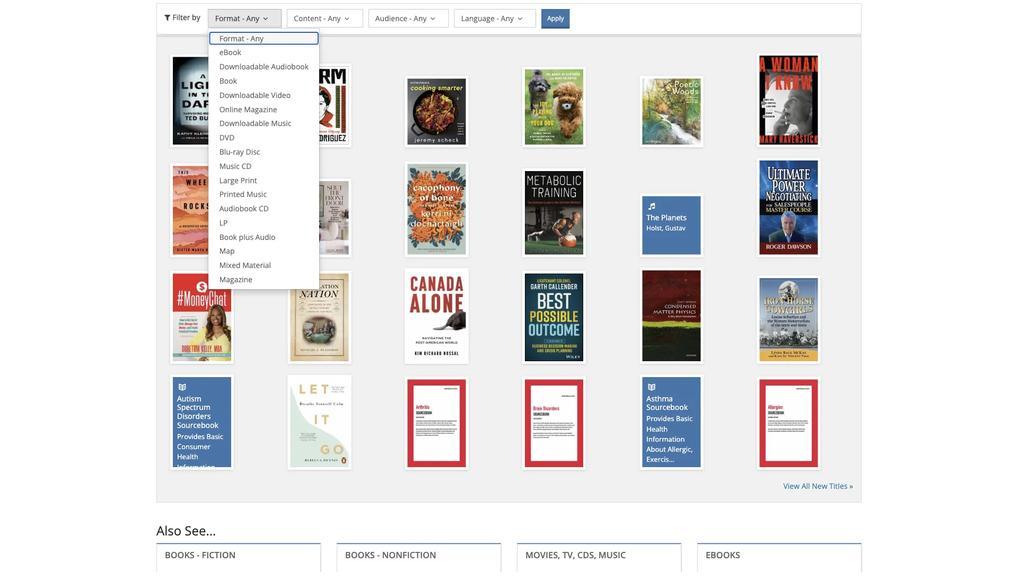 Task type: describe. For each thing, give the bounding box(es) containing it.
book open image
[[647, 382, 657, 392]]

content
[[294, 13, 322, 23]]

autism spectrum disorders sourcebook provides basic consumer health information about autism s...
[[177, 394, 223, 493]]

content - any button
[[287, 9, 363, 28]]

books - fiction
[[165, 549, 236, 561]]

let it go image
[[290, 378, 349, 468]]

cooking smarter image
[[408, 79, 466, 145]]

this wheel of rocks image
[[173, 166, 231, 255]]

health inside autism spectrum disorders sourcebook provides basic consumer health information about autism s...
[[177, 452, 198, 462]]

map link
[[209, 244, 319, 259]]

tv,
[[562, 549, 575, 561]]

lp
[[219, 218, 228, 228]]

any for format - any
[[246, 13, 259, 23]]

filter
[[173, 12, 190, 22]]

- for books - nonfiction
[[377, 549, 380, 561]]

health inside asthma sourcebook provides basic health information about allergic, exercis...
[[647, 424, 668, 434]]

basic inside asthma sourcebook provides basic health information about allergic, exercis...
[[676, 414, 693, 424]]

about inside asthma sourcebook provides basic health information about allergic, exercis...
[[647, 445, 666, 454]]

consumer
[[177, 442, 210, 452]]

audience - any
[[375, 13, 427, 23]]

filter image
[[162, 12, 173, 22]]

audio
[[255, 232, 275, 242]]

book plus audio link
[[209, 230, 319, 244]]

- for books - fiction
[[197, 549, 200, 561]]

filter by
[[173, 12, 200, 22]]

poetic woods image
[[642, 79, 701, 145]]

language - any
[[461, 13, 514, 23]]

1 downloadable from the top
[[219, 61, 269, 72]]

format - any button
[[208, 9, 282, 28]]

sourcebook inside autism spectrum disorders sourcebook provides basic consumer health information about autism s...
[[177, 420, 218, 430]]

information inside asthma sourcebook provides basic health information about allergic, exercis...
[[647, 435, 685, 444]]

dvd
[[219, 133, 235, 143]]

music down large print link
[[247, 189, 267, 199]]

apply button
[[541, 9, 570, 29]]

- for language - any
[[497, 13, 499, 23]]

allergic,
[[668, 445, 693, 454]]

large
[[219, 175, 239, 185]]

any for audience - any
[[414, 13, 427, 23]]

format - any link
[[209, 31, 319, 45]]

printed
[[219, 189, 245, 199]]

language - any button
[[454, 9, 536, 28]]

- for content - any
[[323, 13, 326, 23]]

print
[[241, 175, 257, 185]]

canada alone image
[[408, 271, 466, 362]]

cacophony of bone image
[[408, 164, 466, 255]]

basic inside autism spectrum disorders sourcebook provides basic consumer health information about autism s...
[[207, 432, 223, 441]]

#moneychat image
[[173, 274, 231, 362]]

a woman i know image
[[760, 56, 818, 145]]

- for format - any
[[242, 13, 244, 23]]

brain disorders sourcebook image
[[525, 380, 583, 468]]

books for books - nonfiction
[[345, 549, 375, 561]]

online magazine link
[[209, 102, 319, 116]]

downloadable music link
[[209, 116, 319, 131]]

video
[[271, 90, 291, 100]]

»
[[850, 481, 853, 491]]

exercis...
[[647, 455, 674, 465]]

format - any ebook downloadable audiobook book downloadable video online magazine downloadable music dvd blu-ray disc music cd large print printed music audiobook cd lp book plus audio map mixed material magazine
[[219, 33, 309, 285]]

magazine link
[[209, 273, 319, 287]]

book link
[[209, 74, 319, 88]]

iron horse cowgirls image
[[760, 278, 818, 362]]

ray
[[233, 147, 244, 157]]

apply
[[547, 14, 564, 22]]

1 vertical spatial magazine
[[219, 275, 252, 285]]

audience
[[375, 13, 407, 23]]

1 book from the top
[[219, 76, 237, 86]]

3 downloadable from the top
[[219, 118, 269, 128]]

spectrum
[[177, 403, 211, 413]]

format for format - any
[[215, 13, 240, 23]]

metabolic training image
[[525, 171, 583, 255]]

about inside autism spectrum disorders sourcebook provides basic consumer health information about autism s...
[[177, 473, 197, 482]]

music cd link
[[209, 159, 319, 173]]

the
[[647, 212, 659, 222]]

ebooks
[[706, 549, 740, 561]]

any for content - any
[[328, 13, 341, 23]]



Task type: vqa. For each thing, say whether or not it's contained in the screenshot.
Information
yes



Task type: locate. For each thing, give the bounding box(es) containing it.
large print link
[[209, 173, 319, 187]]

1 horizontal spatial books
[[345, 549, 375, 561]]

any for format - any ebook downloadable audiobook book downloadable video online magazine downloadable music dvd blu-ray disc music cd large print printed music audiobook cd lp book plus audio map mixed material magazine
[[251, 33, 264, 43]]

any inside the format - any ebook downloadable audiobook book downloadable video online magazine downloadable music dvd blu-ray disc music cd large print printed music audiobook cd lp book plus audio map mixed material magazine
[[251, 33, 264, 43]]

language
[[461, 13, 495, 23]]

0 horizontal spatial books
[[165, 549, 195, 561]]

audiobook down printed
[[219, 204, 257, 214]]

1 horizontal spatial about
[[647, 445, 666, 454]]

ebook link
[[209, 45, 319, 60]]

- up format - any "link"
[[242, 13, 244, 23]]

-
[[242, 13, 244, 23], [323, 13, 326, 23], [409, 13, 412, 23], [497, 13, 499, 23], [246, 33, 249, 43], [197, 549, 200, 561], [377, 549, 380, 561]]

book down the ebook on the left
[[219, 76, 237, 86]]

shut the front door image
[[290, 181, 349, 255]]

1 horizontal spatial information
[[647, 435, 685, 444]]

downloadable
[[219, 61, 269, 72], [219, 90, 269, 100], [219, 118, 269, 128]]

content - any
[[294, 13, 341, 23]]

audience - any button
[[368, 9, 449, 28]]

1 vertical spatial about
[[177, 473, 197, 482]]

view all new titles »
[[783, 481, 853, 491]]

sourcebook down book open icon
[[647, 403, 688, 413]]

basic up consumer
[[207, 432, 223, 441]]

1 vertical spatial audiobook
[[219, 204, 257, 214]]

see...
[[185, 523, 216, 540]]

0 vertical spatial about
[[647, 445, 666, 454]]

1 vertical spatial cd
[[259, 204, 269, 214]]

speculation nation image
[[290, 274, 349, 362]]

1 horizontal spatial health
[[647, 424, 668, 434]]

downloadable video link
[[209, 88, 319, 102]]

- right audience on the left of page
[[409, 13, 412, 23]]

book open image
[[177, 382, 187, 392]]

asthma sourcebook provides basic health information about allergic, exercis...
[[647, 394, 693, 465]]

downloadable down the ebook on the left
[[219, 61, 269, 72]]

1 horizontal spatial provides
[[647, 414, 674, 424]]

format right by
[[215, 13, 240, 23]]

online
[[219, 104, 242, 114]]

0 vertical spatial book
[[219, 76, 237, 86]]

0 vertical spatial basic
[[676, 414, 693, 424]]

view all new titles » link
[[783, 481, 853, 492]]

basic up "allergic,"
[[676, 414, 693, 424]]

0 vertical spatial provides
[[647, 414, 674, 424]]

1 vertical spatial information
[[177, 463, 215, 472]]

1 vertical spatial sourcebook
[[177, 420, 218, 430]]

plus
[[239, 232, 253, 242]]

0 vertical spatial information
[[647, 435, 685, 444]]

provides up consumer
[[177, 432, 205, 441]]

2 vertical spatial downloadable
[[219, 118, 269, 128]]

magazine down the mixed
[[219, 275, 252, 285]]

cd down printed music link on the top of page
[[259, 204, 269, 214]]

format inside dropdown button
[[215, 13, 240, 23]]

0 horizontal spatial about
[[177, 473, 197, 482]]

- inside language - any dropdown button
[[497, 13, 499, 23]]

map
[[219, 246, 235, 256]]

- right 'content' on the top left of page
[[323, 13, 326, 23]]

audiobook
[[271, 61, 309, 72], [219, 204, 257, 214]]

0 vertical spatial format
[[215, 13, 240, 23]]

health
[[647, 424, 668, 434], [177, 452, 198, 462]]

- down the format - any dropdown button
[[246, 33, 249, 43]]

best possible outcome image
[[525, 274, 583, 362]]

1 horizontal spatial basic
[[676, 414, 693, 424]]

disc
[[246, 147, 260, 157]]

information up "allergic,"
[[647, 435, 685, 444]]

mixed
[[219, 260, 241, 270]]

printed music link
[[209, 187, 319, 202]]

cds,
[[577, 549, 596, 561]]

holst,
[[647, 224, 663, 232]]

downloadable audiobook link
[[209, 60, 319, 74]]

0 vertical spatial magazine
[[244, 104, 277, 114]]

books down also see...
[[165, 549, 195, 561]]

format for format - any ebook downloadable audiobook book downloadable video online magazine downloadable music dvd blu-ray disc music cd large print printed music audiobook cd lp book plus audio map mixed material magazine
[[219, 33, 244, 43]]

ebook
[[219, 47, 241, 57]]

any right 'content' on the top left of page
[[328, 13, 341, 23]]

- inside the format - any ebook downloadable audiobook book downloadable video online magazine downloadable music dvd blu-ray disc music cd large print printed music audiobook cd lp book plus audio map mixed material magazine
[[246, 33, 249, 43]]

information down consumer
[[177, 463, 215, 472]]

autism down book open image
[[177, 394, 201, 404]]

provides inside asthma sourcebook provides basic health information about allergic, exercis...
[[647, 414, 674, 424]]

titles
[[829, 481, 848, 491]]

also see...
[[156, 523, 216, 540]]

a light in the dark image
[[173, 57, 231, 145]]

0 vertical spatial audiobook
[[271, 61, 309, 72]]

music image
[[647, 201, 657, 211]]

provides down asthma
[[647, 414, 674, 424]]

health down asthma
[[647, 424, 668, 434]]

ultimate power negotiating for salespeople master course image
[[760, 161, 818, 255]]

books
[[165, 549, 195, 561], [345, 549, 375, 561]]

1 vertical spatial downloadable
[[219, 90, 269, 100]]

format - any
[[215, 13, 259, 23]]

provides inside autism spectrum disorders sourcebook provides basic consumer health information about autism s...
[[177, 432, 205, 441]]

format up the ebook on the left
[[219, 33, 244, 43]]

gustav
[[665, 224, 686, 232]]

- inside the format - any dropdown button
[[242, 13, 244, 23]]

material
[[242, 260, 271, 270]]

music
[[271, 118, 291, 128], [219, 161, 240, 171], [247, 189, 267, 199], [599, 549, 626, 561]]

movies, tv, cds, music
[[525, 549, 626, 561]]

dvd link
[[209, 131, 319, 145]]

fiction
[[202, 549, 236, 561]]

blu-
[[219, 147, 233, 157]]

blu-ray disc link
[[209, 145, 319, 159]]

- left the fiction
[[197, 549, 200, 561]]

audiobook down "ebook" link
[[271, 61, 309, 72]]

0 vertical spatial downloadable
[[219, 61, 269, 72]]

1 vertical spatial format
[[219, 33, 244, 43]]

- left nonfiction
[[377, 549, 380, 561]]

2 downloadable from the top
[[219, 90, 269, 100]]

- for audience - any
[[409, 13, 412, 23]]

0 vertical spatial sourcebook
[[647, 403, 688, 413]]

- inside audience - any "dropdown button"
[[409, 13, 412, 23]]

basic
[[676, 414, 693, 424], [207, 432, 223, 441]]

mixed material link
[[209, 259, 319, 273]]

- right language on the top left
[[497, 13, 499, 23]]

information
[[647, 435, 685, 444], [177, 463, 215, 472]]

autism down consumer
[[198, 473, 221, 482]]

disorders
[[177, 411, 211, 422]]

any right audience on the left of page
[[414, 13, 427, 23]]

books left nonfiction
[[345, 549, 375, 561]]

condensed matter physics image
[[642, 271, 701, 362]]

0 horizontal spatial audiobook
[[219, 204, 257, 214]]

1 vertical spatial basic
[[207, 432, 223, 441]]

any up "ebook" link
[[251, 33, 264, 43]]

0 vertical spatial cd
[[241, 161, 252, 171]]

books - nonfiction
[[345, 549, 436, 561]]

about up exercis...
[[647, 445, 666, 454]]

format inside the format - any ebook downloadable audiobook book downloadable video online magazine downloadable music dvd blu-ray disc music cd large print printed music audiobook cd lp book plus audio map mixed material magazine
[[219, 33, 244, 43]]

book up map
[[219, 232, 237, 242]]

0 vertical spatial health
[[647, 424, 668, 434]]

asthma
[[647, 394, 673, 404]]

2 books from the left
[[345, 549, 375, 561]]

view
[[783, 481, 800, 491]]

provides
[[647, 414, 674, 424], [177, 432, 205, 441]]

any
[[246, 13, 259, 23], [328, 13, 341, 23], [414, 13, 427, 23], [501, 13, 514, 23], [251, 33, 264, 43]]

by
[[192, 12, 200, 22]]

magazine
[[244, 104, 277, 114], [219, 275, 252, 285]]

1 vertical spatial health
[[177, 452, 198, 462]]

format
[[215, 13, 240, 23], [219, 33, 244, 43]]

1 horizontal spatial cd
[[259, 204, 269, 214]]

cd
[[241, 161, 252, 171], [259, 204, 269, 214]]

all
[[802, 481, 810, 491]]

1 books from the left
[[165, 549, 195, 561]]

1 horizontal spatial sourcebook
[[647, 403, 688, 413]]

cd up print
[[241, 161, 252, 171]]

book
[[219, 76, 237, 86], [219, 232, 237, 242]]

worm image
[[290, 66, 349, 145]]

music right the cds,
[[599, 549, 626, 561]]

books for books - fiction
[[165, 549, 195, 561]]

planets
[[661, 212, 687, 222]]

- inside the content - any "dropdown button"
[[323, 13, 326, 23]]

0 horizontal spatial health
[[177, 452, 198, 462]]

audiobook cd link
[[209, 202, 319, 216]]

about up the s...
[[177, 473, 197, 482]]

also
[[156, 523, 181, 540]]

0 horizontal spatial basic
[[207, 432, 223, 441]]

0 horizontal spatial provides
[[177, 432, 205, 441]]

sourcebook
[[647, 403, 688, 413], [177, 420, 218, 430]]

2 book from the top
[[219, 232, 237, 242]]

about
[[647, 445, 666, 454], [177, 473, 197, 482]]

downloadable down online
[[219, 118, 269, 128]]

health down consumer
[[177, 452, 198, 462]]

arthritis sourcebook image
[[408, 380, 466, 468]]

sourcebook inside asthma sourcebook provides basic health information about allergic, exercis...
[[647, 403, 688, 413]]

new
[[812, 481, 827, 491]]

any up format - any "link"
[[246, 13, 259, 23]]

the joy of playing with your dog image
[[525, 69, 583, 145]]

1 vertical spatial autism
[[198, 473, 221, 482]]

- for format - any ebook downloadable audiobook book downloadable video online magazine downloadable music dvd blu-ray disc music cd large print printed music audiobook cd lp book plus audio map mixed material magazine
[[246, 33, 249, 43]]

s...
[[177, 483, 186, 493]]

music down online magazine 'link'
[[271, 118, 291, 128]]

downloadable up online
[[219, 90, 269, 100]]

sourcebook down spectrum on the bottom left of the page
[[177, 420, 218, 430]]

allergies sourcebook image
[[760, 380, 818, 468]]

autism
[[177, 394, 201, 404], [198, 473, 221, 482]]

any for language - any
[[501, 13, 514, 23]]

the planets holst, gustav
[[647, 212, 687, 232]]

lp link
[[209, 216, 319, 230]]

0 horizontal spatial information
[[177, 463, 215, 472]]

movies,
[[525, 549, 560, 561]]

1 horizontal spatial audiobook
[[271, 61, 309, 72]]

0 horizontal spatial cd
[[241, 161, 252, 171]]

1 vertical spatial provides
[[177, 432, 205, 441]]

nonfiction
[[382, 549, 436, 561]]

0 horizontal spatial sourcebook
[[177, 420, 218, 430]]

information inside autism spectrum disorders sourcebook provides basic consumer health information about autism s...
[[177, 463, 215, 472]]

0 vertical spatial autism
[[177, 394, 201, 404]]

any right language on the top left
[[501, 13, 514, 23]]

music up large
[[219, 161, 240, 171]]

magazine down downloadable video link at the left top
[[244, 104, 277, 114]]

1 vertical spatial book
[[219, 232, 237, 242]]



